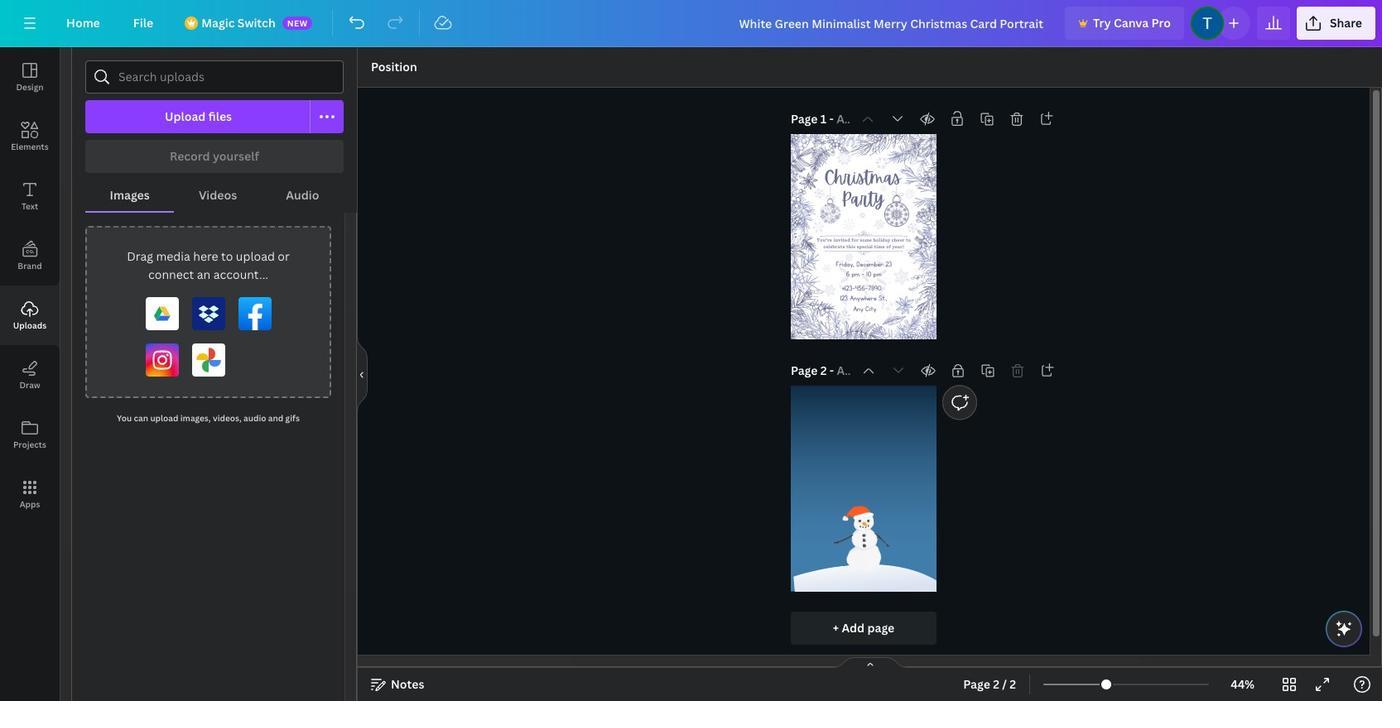 Task type: vqa. For each thing, say whether or not it's contained in the screenshot.
Top level navigation ELEMENT
no



Task type: describe. For each thing, give the bounding box(es) containing it.
friday,
[[836, 260, 855, 269]]

Search uploads search field
[[118, 61, 333, 93]]

christmas
[[824, 167, 901, 188]]

christmas (new year) element image
[[820, 196, 841, 224]]

to inside drag media here to upload or connect an account...
[[221, 248, 233, 264]]

- inside friday, december 23 6 pm - 10 pm
[[862, 270, 865, 278]]

/
[[1002, 677, 1007, 692]]

magic
[[201, 15, 235, 31]]

elements button
[[0, 107, 60, 166]]

time
[[874, 244, 885, 249]]

audio
[[286, 187, 319, 203]]

+123-456-7890
[[842, 284, 882, 293]]

canva
[[1114, 15, 1149, 31]]

st.,
[[879, 294, 887, 302]]

projects button
[[0, 405, 60, 465]]

text
[[21, 200, 38, 212]]

brand
[[18, 260, 42, 272]]

2 pm from the left
[[874, 270, 882, 278]]

record yourself button
[[85, 140, 344, 173]]

december
[[857, 260, 884, 269]]

an
[[197, 267, 211, 282]]

upload inside drag media here to upload or connect an account...
[[236, 248, 275, 264]]

draw button
[[0, 345, 60, 405]]

of
[[886, 244, 891, 249]]

6
[[846, 270, 850, 278]]

add
[[842, 620, 865, 636]]

try canva pro
[[1093, 15, 1171, 31]]

notes button
[[364, 672, 431, 698]]

switch
[[238, 15, 276, 31]]

apps button
[[0, 465, 60, 524]]

design
[[16, 81, 44, 93]]

123
[[840, 294, 848, 302]]

- for page 2 -
[[830, 363, 834, 379]]

here
[[193, 248, 218, 264]]

page inside page 2 / 2 button
[[964, 677, 990, 692]]

hide image
[[357, 335, 368, 414]]

for
[[852, 237, 859, 243]]

2 horizontal spatial 2
[[1010, 677, 1016, 692]]

videos,
[[213, 412, 242, 424]]

123 anywhere st., any city
[[840, 294, 887, 313]]

you're invited for some holiday cheer to celebrate this special time of year!
[[817, 237, 911, 249]]

upload
[[165, 109, 206, 124]]

record
[[170, 148, 210, 164]]

0 horizontal spatial upload
[[150, 412, 178, 424]]

file
[[133, 15, 153, 31]]

gifs
[[285, 412, 300, 424]]

share button
[[1297, 7, 1376, 40]]

file button
[[120, 7, 167, 40]]

new
[[287, 17, 308, 29]]

celebrate
[[823, 244, 845, 249]]

audio button
[[262, 180, 344, 211]]

text button
[[0, 166, 60, 226]]

connect
[[148, 267, 194, 282]]

audio
[[244, 412, 266, 424]]

notes
[[391, 677, 424, 692]]

year!
[[892, 244, 904, 249]]

10
[[867, 270, 872, 278]]

page 2 / 2
[[964, 677, 1016, 692]]

position
[[371, 59, 417, 75]]

page for page 2
[[791, 363, 818, 379]]

apps
[[20, 499, 40, 510]]



Task type: locate. For each thing, give the bounding box(es) containing it.
0 horizontal spatial 2
[[821, 363, 827, 379]]

friday, december 23 6 pm - 10 pm
[[836, 260, 892, 278]]

to right here
[[221, 248, 233, 264]]

side panel tab list
[[0, 47, 60, 524]]

pm
[[852, 270, 860, 278], [874, 270, 882, 278]]

page 2 -
[[791, 363, 837, 379]]

page left '/'
[[964, 677, 990, 692]]

uploads button
[[0, 286, 60, 345]]

- right 1
[[830, 111, 834, 127]]

and
[[268, 412, 283, 424]]

1 horizontal spatial upload
[[236, 248, 275, 264]]

special
[[857, 244, 873, 249]]

files
[[209, 109, 232, 124]]

44%
[[1231, 677, 1255, 692]]

snowflake icon image
[[833, 147, 855, 169], [873, 154, 891, 172], [879, 183, 889, 194], [812, 186, 827, 201], [903, 187, 917, 201], [858, 211, 867, 220], [841, 216, 858, 233], [873, 217, 886, 231], [810, 219, 827, 236], [905, 221, 920, 236], [917, 251, 936, 271], [844, 252, 855, 263], [876, 254, 885, 263], [821, 262, 833, 275], [891, 267, 913, 288], [821, 281, 839, 300], [883, 298, 905, 321], [835, 308, 854, 327]]

design button
[[0, 47, 60, 107]]

show pages image
[[830, 657, 910, 670]]

2 for /
[[993, 677, 1000, 692]]

+
[[833, 620, 839, 636]]

you
[[117, 412, 132, 424]]

1 vertical spatial upload
[[150, 412, 178, 424]]

2 right '/'
[[1010, 677, 1016, 692]]

Design title text field
[[726, 7, 1059, 40]]

2 left '/'
[[993, 677, 1000, 692]]

upload files button
[[85, 100, 311, 133]]

home link
[[53, 7, 113, 40]]

1 pm from the left
[[852, 270, 860, 278]]

elements
[[11, 141, 49, 152]]

1 vertical spatial -
[[862, 270, 865, 278]]

page left page title text box
[[791, 363, 818, 379]]

some
[[860, 237, 872, 243]]

videos
[[199, 187, 237, 203]]

44% button
[[1216, 672, 1270, 698]]

page
[[791, 111, 818, 127], [791, 363, 818, 379], [964, 677, 990, 692]]

1
[[821, 111, 827, 127]]

0 vertical spatial -
[[830, 111, 834, 127]]

magic switch
[[201, 15, 276, 31]]

draw
[[19, 379, 40, 391]]

to inside you're invited for some holiday cheer to celebrate this special time of year!
[[906, 237, 911, 243]]

7890
[[868, 284, 882, 293]]

home
[[66, 15, 100, 31]]

2 vertical spatial -
[[830, 363, 834, 379]]

yourself
[[213, 148, 259, 164]]

0 vertical spatial page
[[791, 111, 818, 127]]

2 left page title text box
[[821, 363, 827, 379]]

any
[[853, 305, 864, 313]]

main menu bar
[[0, 0, 1382, 47]]

media
[[156, 248, 190, 264]]

-
[[830, 111, 834, 127], [862, 270, 865, 278], [830, 363, 834, 379]]

share
[[1330, 15, 1363, 31]]

- left page title text box
[[830, 363, 834, 379]]

record yourself
[[170, 148, 259, 164]]

1 horizontal spatial 2
[[993, 677, 1000, 692]]

videos button
[[174, 180, 262, 211]]

images button
[[85, 180, 174, 211]]

Page title text field
[[837, 111, 850, 128]]

this
[[846, 244, 856, 249]]

+ add page button
[[791, 612, 937, 645]]

upload up the account...
[[236, 248, 275, 264]]

can
[[134, 412, 148, 424]]

1 vertical spatial page
[[791, 363, 818, 379]]

or
[[278, 248, 290, 264]]

you're
[[817, 237, 832, 243]]

0 horizontal spatial pm
[[852, 270, 860, 278]]

1 horizontal spatial pm
[[874, 270, 882, 278]]

uploads
[[13, 320, 47, 331]]

0 vertical spatial to
[[906, 237, 911, 243]]

party serpentine icon image
[[827, 240, 898, 318]]

2
[[821, 363, 827, 379], [993, 677, 1000, 692], [1010, 677, 1016, 692]]

you can upload images, videos, audio and gifs
[[117, 412, 300, 424]]

pro
[[1152, 15, 1171, 31]]

christmas party
[[824, 167, 901, 210]]

page
[[868, 620, 895, 636]]

upload
[[236, 248, 275, 264], [150, 412, 178, 424]]

projects
[[13, 439, 46, 451]]

page for page 1
[[791, 111, 818, 127]]

drag
[[127, 248, 153, 264]]

christmas (new year) element image
[[885, 191, 909, 227]]

Page title text field
[[837, 363, 850, 380]]

page 2 / 2 button
[[957, 672, 1023, 698]]

+ add page
[[833, 620, 895, 636]]

- for page 1 -
[[830, 111, 834, 127]]

pm right 6
[[852, 270, 860, 278]]

invited
[[834, 237, 850, 243]]

party
[[841, 188, 884, 210]]

page 1 -
[[791, 111, 837, 127]]

pm right 10
[[874, 270, 882, 278]]

drag media here to upload or connect an account...
[[127, 248, 290, 282]]

+123-
[[842, 284, 855, 293]]

page left 1
[[791, 111, 818, 127]]

1 horizontal spatial to
[[906, 237, 911, 243]]

position button
[[364, 54, 424, 80]]

city
[[866, 305, 877, 313]]

images
[[110, 187, 150, 203]]

cheer
[[892, 237, 905, 243]]

brand button
[[0, 226, 60, 286]]

to right cheer
[[906, 237, 911, 243]]

1 vertical spatial to
[[221, 248, 233, 264]]

456-
[[855, 284, 868, 293]]

anywhere
[[850, 294, 877, 302]]

0 vertical spatial upload
[[236, 248, 275, 264]]

upload files
[[165, 109, 232, 124]]

try canva pro button
[[1065, 7, 1184, 40]]

2 vertical spatial page
[[964, 677, 990, 692]]

- left 10
[[862, 270, 865, 278]]

try
[[1093, 15, 1111, 31]]

images,
[[180, 412, 211, 424]]

0 horizontal spatial to
[[221, 248, 233, 264]]

2 for -
[[821, 363, 827, 379]]

upload right can
[[150, 412, 178, 424]]

holiday
[[873, 237, 891, 243]]

account...
[[213, 267, 268, 282]]



